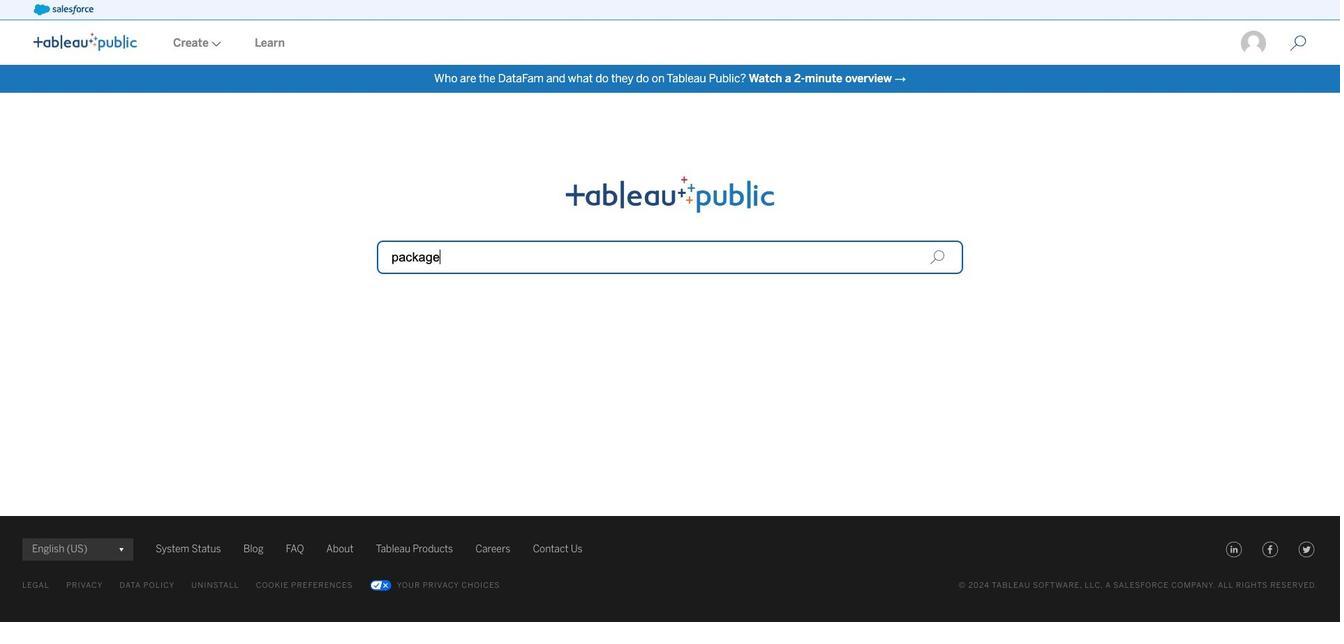 Task type: vqa. For each thing, say whether or not it's contained in the screenshot.
4th 'Add Favorite' button
no



Task type: locate. For each thing, give the bounding box(es) containing it.
create image
[[209, 41, 221, 47]]

logo image
[[34, 33, 137, 51]]



Task type: describe. For each thing, give the bounding box(es) containing it.
search image
[[930, 250, 946, 265]]

Search input field
[[377, 241, 964, 274]]

jacob.simon6557 image
[[1240, 29, 1268, 57]]

go to search image
[[1274, 35, 1324, 52]]

salesforce logo image
[[34, 4, 93, 15]]

selected language element
[[32, 539, 124, 561]]



